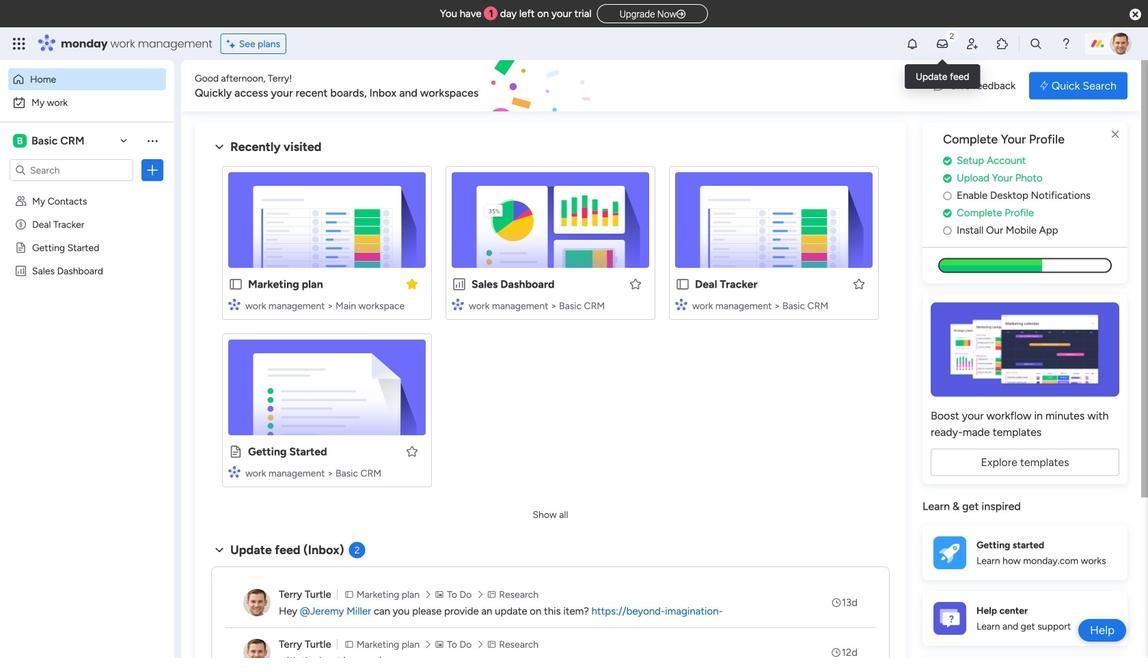 Task type: locate. For each thing, give the bounding box(es) containing it.
public board image
[[228, 277, 243, 292]]

add to favorites image for bottom public board image
[[405, 445, 419, 458]]

list box
[[0, 187, 174, 467]]

option
[[8, 68, 166, 90], [8, 92, 166, 113], [0, 189, 174, 192]]

public dashboard image
[[14, 265, 27, 278]]

0 horizontal spatial terry turtle image
[[243, 639, 271, 658]]

remove from favorites image
[[405, 277, 419, 291]]

check circle image up circle o image
[[943, 208, 952, 218]]

terry turtle image down terry turtle icon on the bottom of the page
[[243, 639, 271, 658]]

0 vertical spatial option
[[8, 68, 166, 90]]

check circle image up circle o icon
[[943, 173, 952, 183]]

1 vertical spatial check circle image
[[943, 208, 952, 218]]

terry turtle image
[[1110, 33, 1132, 55], [243, 639, 271, 658]]

v2 bolt switch image
[[1041, 78, 1049, 93]]

2 check circle image from the top
[[943, 208, 952, 218]]

options image
[[146, 163, 159, 177]]

circle o image
[[943, 225, 952, 236]]

add to favorites image
[[629, 277, 643, 291], [853, 277, 866, 291], [405, 445, 419, 458]]

2 horizontal spatial add to favorites image
[[853, 277, 866, 291]]

select product image
[[12, 37, 26, 51]]

2 element
[[349, 542, 366, 559]]

terry turtle image down "dapulse close" 'image'
[[1110, 33, 1132, 55]]

Search in workspace field
[[29, 162, 114, 178]]

close update feed (inbox) image
[[211, 542, 228, 559]]

0 vertical spatial public board image
[[14, 241, 27, 254]]

1 horizontal spatial public board image
[[228, 444, 243, 459]]

check circle image
[[943, 156, 952, 166]]

workspace selection element
[[13, 133, 87, 149]]

check circle image
[[943, 173, 952, 183], [943, 208, 952, 218]]

1 horizontal spatial terry turtle image
[[1110, 33, 1132, 55]]

add to favorites image for rightmost public board image
[[853, 277, 866, 291]]

templates image image
[[935, 302, 1116, 397]]

0 horizontal spatial add to favorites image
[[405, 445, 419, 458]]

dapulse close image
[[1130, 8, 1142, 22]]

add to favorites image for public dashboard image
[[629, 277, 643, 291]]

public board image
[[14, 241, 27, 254], [675, 277, 691, 292], [228, 444, 243, 459]]

public dashboard image
[[452, 277, 467, 292]]

0 vertical spatial check circle image
[[943, 173, 952, 183]]

1 vertical spatial public board image
[[675, 277, 691, 292]]

help image
[[1060, 37, 1073, 51]]

dapulse rightstroke image
[[677, 9, 686, 19]]

2 vertical spatial public board image
[[228, 444, 243, 459]]

invite members image
[[966, 37, 980, 51]]

getting started element
[[923, 526, 1128, 580]]

see plans image
[[227, 36, 239, 51]]

monday marketplace image
[[996, 37, 1010, 51]]

1 horizontal spatial add to favorites image
[[629, 277, 643, 291]]



Task type: vqa. For each thing, say whether or not it's contained in the screenshot.
second Terry Turtle icon from the bottom of the page
no



Task type: describe. For each thing, give the bounding box(es) containing it.
2 image
[[946, 28, 959, 43]]

1 vertical spatial terry turtle image
[[243, 639, 271, 658]]

1 check circle image from the top
[[943, 173, 952, 183]]

circle o image
[[943, 191, 952, 201]]

component image
[[675, 298, 688, 311]]

search everything image
[[1030, 37, 1043, 51]]

1 vertical spatial option
[[8, 92, 166, 113]]

2 vertical spatial option
[[0, 189, 174, 192]]

2 horizontal spatial public board image
[[675, 277, 691, 292]]

update feed image
[[936, 37, 950, 51]]

0 vertical spatial terry turtle image
[[1110, 33, 1132, 55]]

workspace options image
[[146, 134, 159, 148]]

quick search results list box
[[211, 155, 890, 504]]

0 horizontal spatial public board image
[[14, 241, 27, 254]]

dapulse x slim image
[[1108, 126, 1124, 143]]

help center element
[[923, 591, 1128, 646]]

terry turtle image
[[243, 589, 271, 617]]

workspace image
[[13, 133, 27, 148]]

v2 user feedback image
[[934, 78, 944, 93]]

close recently visited image
[[211, 139, 228, 155]]

notifications image
[[906, 37, 920, 51]]



